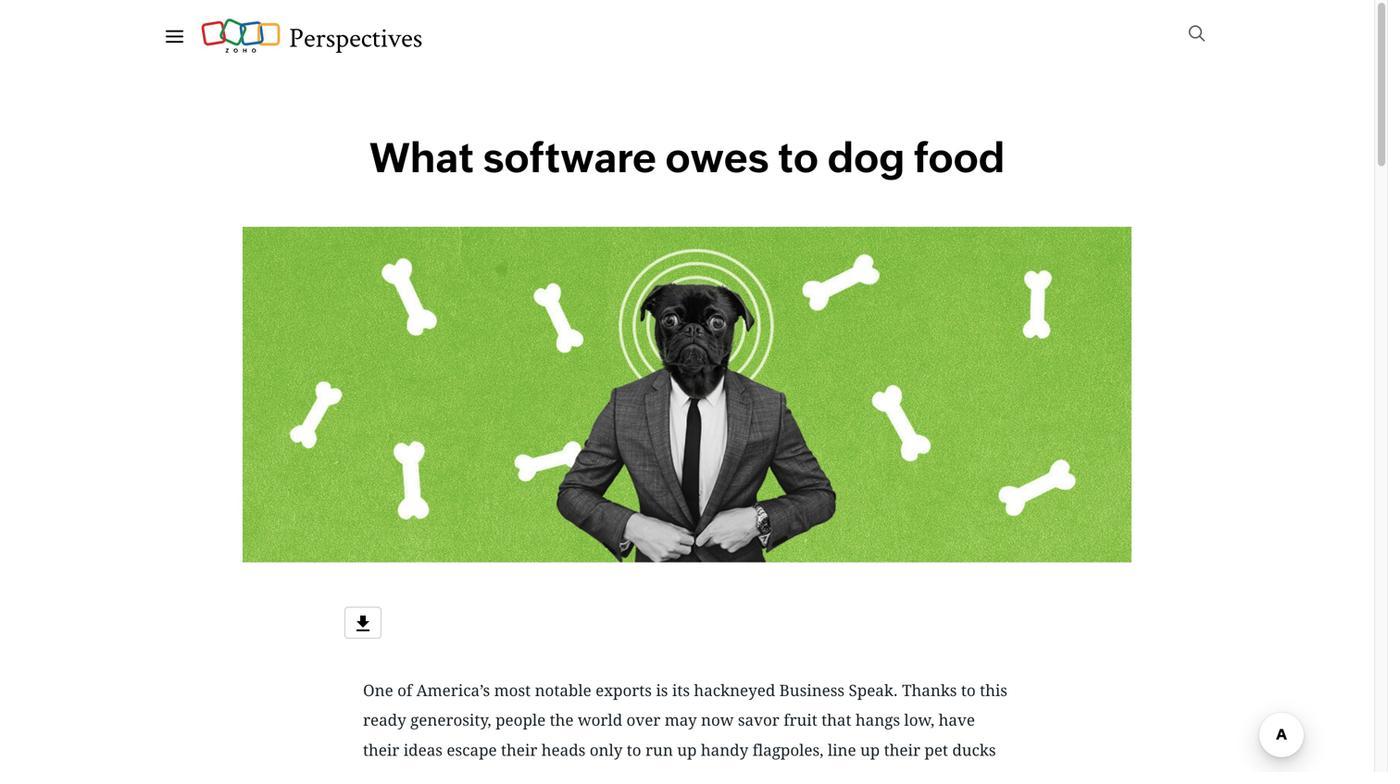 Task type: describe. For each thing, give the bounding box(es) containing it.
low,
[[904, 711, 935, 730]]

speak.
[[849, 681, 898, 700]]

menu image
[[164, 25, 185, 47]]

2 their from the left
[[501, 741, 537, 760]]

this
[[980, 681, 1007, 700]]

thanks
[[902, 681, 957, 700]]

software
[[483, 134, 656, 181]]

america's
[[416, 681, 490, 700]]

heads
[[541, 741, 586, 760]]

most
[[494, 681, 531, 700]]

1 vertical spatial ready
[[789, 771, 833, 772]]

of
[[397, 681, 412, 700]]

exports
[[596, 681, 652, 700]]

notable
[[535, 681, 591, 700]]

now
[[701, 711, 734, 730]]

fruit
[[784, 711, 817, 730]]

to left be
[[837, 771, 851, 772]]

ducks
[[952, 741, 996, 760]]

1 in from the left
[[432, 771, 447, 772]]

one of america's most notable exports is its hackneyed business speak. thanks to this ready generosity, people the world over may now savor fruit that hangs low, have their ideas escape their heads only to run up handy flagpoles, line up their pet ducks dutifully in rows, and uncover barrels with fish in them, ready to be shot.
[[363, 681, 1007, 772]]

1 their from the left
[[363, 741, 399, 760]]

perspectives
[[289, 19, 423, 55]]

ideas
[[404, 741, 443, 760]]

people
[[496, 711, 546, 730]]

uncover
[[529, 771, 591, 772]]

2 up from the left
[[860, 741, 880, 760]]

to left the 'dog'
[[778, 134, 819, 181]]

that
[[821, 711, 851, 730]]

hangs
[[856, 711, 900, 730]]

to left this
[[961, 681, 976, 700]]

with
[[653, 771, 687, 772]]

its
[[672, 681, 690, 700]]

dutifully
[[363, 771, 428, 772]]

generosity,
[[410, 711, 491, 730]]

rows,
[[451, 771, 492, 772]]

and
[[496, 771, 525, 772]]

escape
[[447, 741, 497, 760]]

owes
[[665, 134, 769, 181]]



Task type: vqa. For each thing, say whether or not it's contained in the screenshot.
why
no



Task type: locate. For each thing, give the bounding box(es) containing it.
download pdf image
[[352, 613, 374, 635]]

have
[[939, 711, 975, 730]]

1 up from the left
[[677, 741, 697, 760]]

what
[[369, 134, 474, 181]]

what software owes to dog food
[[369, 134, 1005, 181]]

shot.
[[878, 771, 914, 772]]

line
[[828, 741, 856, 760]]

hackneyed business
[[694, 681, 845, 700]]

up up be
[[860, 741, 880, 760]]

0 horizontal spatial their
[[363, 741, 399, 760]]

in down handy
[[723, 771, 738, 772]]

2 in from the left
[[723, 771, 738, 772]]

one
[[363, 681, 393, 700]]

their up shot. on the right bottom of page
[[884, 741, 920, 760]]

over
[[626, 711, 661, 730]]

fish
[[691, 771, 719, 772]]

the
[[550, 711, 574, 730]]

food
[[914, 134, 1005, 181]]

their
[[363, 741, 399, 760], [501, 741, 537, 760], [884, 741, 920, 760]]

ready down one at left
[[363, 711, 406, 730]]

to up barrels
[[627, 741, 641, 760]]

0 vertical spatial ready
[[363, 711, 406, 730]]

barrels
[[595, 771, 649, 772]]

1 horizontal spatial in
[[723, 771, 738, 772]]

1 horizontal spatial up
[[860, 741, 880, 760]]

ready down flagpoles,
[[789, 771, 833, 772]]

0 horizontal spatial in
[[432, 771, 447, 772]]

pet
[[925, 741, 948, 760]]

0 horizontal spatial up
[[677, 741, 697, 760]]

1 horizontal spatial ready
[[789, 771, 833, 772]]

in
[[432, 771, 447, 772], [723, 771, 738, 772]]

perspectives link
[[201, 14, 423, 60]]

search image
[[1188, 23, 1206, 42]]

ready
[[363, 711, 406, 730], [789, 771, 833, 772]]

up up with
[[677, 741, 697, 760]]

3 their from the left
[[884, 741, 920, 760]]

them,
[[742, 771, 785, 772]]

up
[[677, 741, 697, 760], [860, 741, 880, 760]]

may
[[665, 711, 697, 730]]

dog
[[828, 134, 905, 181]]

be
[[855, 771, 873, 772]]

world
[[578, 711, 622, 730]]

to
[[778, 134, 819, 181], [961, 681, 976, 700], [627, 741, 641, 760], [837, 771, 851, 772]]

2 horizontal spatial their
[[884, 741, 920, 760]]

handy
[[701, 741, 748, 760]]

their up and
[[501, 741, 537, 760]]

only
[[590, 741, 623, 760]]

is
[[656, 681, 668, 700]]

in down ideas
[[432, 771, 447, 772]]

None search field
[[1187, 16, 1238, 58]]

flagpoles,
[[753, 741, 824, 760]]

1 horizontal spatial their
[[501, 741, 537, 760]]

0 horizontal spatial ready
[[363, 711, 406, 730]]

savor
[[738, 711, 780, 730]]

run
[[645, 741, 673, 760]]

their up dutifully
[[363, 741, 399, 760]]



